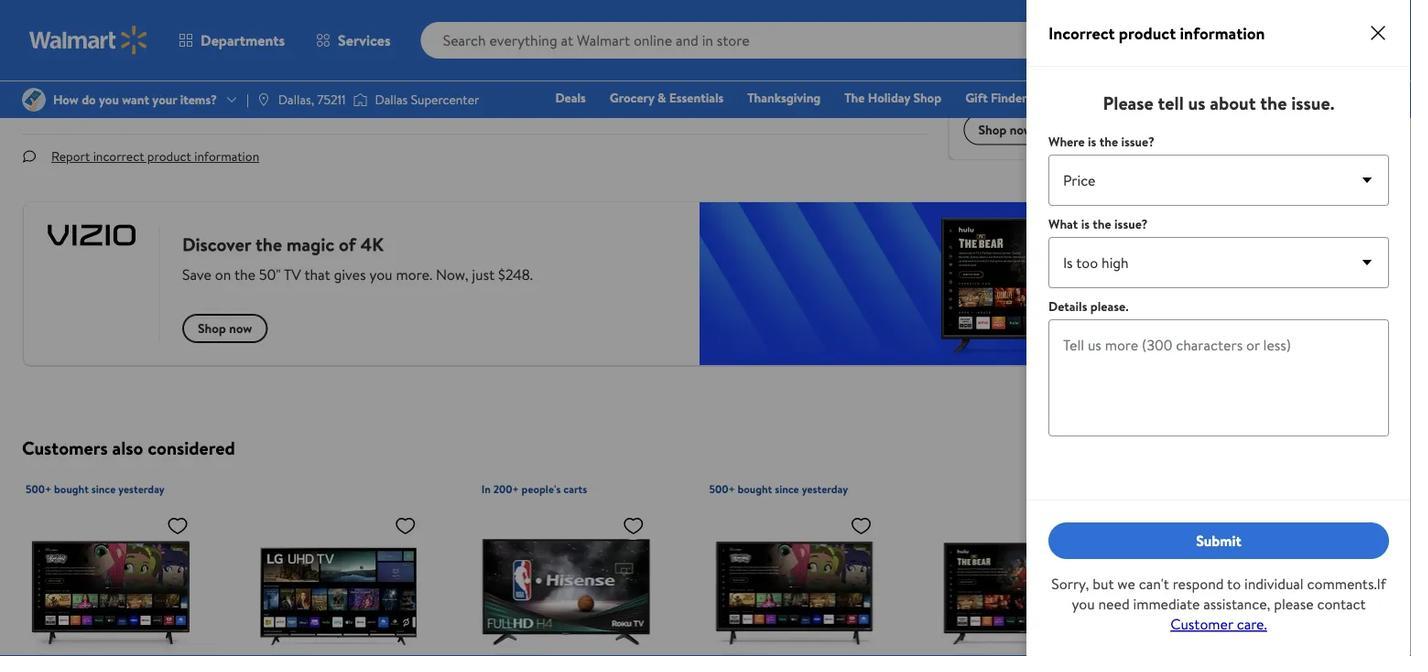 Task type: locate. For each thing, give the bounding box(es) containing it.
please
[[1103, 90, 1154, 115]]

cash
[[368, 66, 396, 86]]

2 bought from the left
[[738, 482, 772, 498]]

registry
[[1334, 89, 1381, 107]]

respond
[[1173, 574, 1224, 594]]

issue? for where is the issue?
[[1121, 133, 1155, 151]]

1 vertical spatial debit
[[1271, 114, 1302, 132]]

a
[[573, 66, 580, 86]]

the holiday shop
[[845, 89, 942, 107]]

information down with
[[194, 148, 259, 166]]

toy shop link
[[1129, 88, 1195, 108]]

people's
[[522, 482, 561, 498]]

the for where is the issue?
[[1100, 133, 1118, 151]]

2 product group from the left
[[481, 471, 669, 657]]

0 horizontal spatial 500+ bought since yesterday
[[26, 482, 165, 498]]

vizio 43" class d-series fhd led smart tv d43f-j04 image
[[26, 508, 196, 657]]

product group containing in 200+ people's carts
[[481, 471, 669, 657]]

0 vertical spatial information
[[1180, 22, 1265, 44]]

0 horizontal spatial since
[[91, 482, 116, 498]]

get
[[319, 66, 343, 86]]

1 horizontal spatial product
[[1119, 22, 1176, 44]]

home link
[[1202, 88, 1252, 108]]

debit inside registry one debit
[[1271, 114, 1302, 132]]

home
[[1210, 89, 1244, 107]]

is for where
[[1088, 133, 1096, 151]]

carts
[[563, 482, 587, 498]]

0 horizontal spatial to
[[528, 66, 542, 86]]

product up toy
[[1119, 22, 1176, 44]]

information
[[1180, 22, 1265, 44], [194, 148, 259, 166]]

0 vertical spatial to
[[528, 66, 542, 86]]

you
[[1072, 594, 1095, 614]]

1 vertical spatial to
[[1227, 574, 1241, 594]]

issue?
[[1121, 133, 1155, 151], [1115, 215, 1148, 233]]

is right where
[[1088, 133, 1096, 151]]

1 horizontal spatial 500+
[[709, 482, 735, 498]]

0 horizontal spatial product
[[147, 148, 191, 166]]

gift finder
[[965, 89, 1027, 107]]

gift
[[965, 89, 988, 107]]

add to favorites list, vizio 43" class d-series fhd led smart tv d43f-j04 image
[[167, 515, 189, 538]]

is right what
[[1081, 215, 1090, 233]]

in
[[481, 482, 491, 498]]

bought for the vizio 43" class d-series fhd led smart tv d43f-j04 image
[[54, 482, 89, 498]]

since for add to favorites list, vizio 43" class d-series fhd led smart tv d43f-j04 icon
[[91, 482, 116, 498]]

grocery
[[610, 89, 654, 107]]

500+ bought since yesterday
[[26, 482, 165, 498], [709, 482, 848, 498]]

issue? down please
[[1121, 133, 1155, 151]]

1 vertical spatial issue?
[[1115, 215, 1148, 233]]

5 product group from the left
[[1165, 471, 1353, 657]]

shop left us at the top right of the page
[[1159, 89, 1187, 107]]

1 500+ from the left
[[26, 482, 51, 498]]

product right incorrect
[[147, 148, 191, 166]]

Search search field
[[421, 22, 1101, 59]]

close panel image
[[1367, 22, 1389, 44]]

walmart image
[[29, 26, 148, 55]]

for
[[683, 66, 702, 86]]

product
[[1119, 22, 1176, 44], [147, 148, 191, 166]]

2 500+ bought since yesterday from the left
[[709, 482, 848, 498]]

sponsored
[[1339, 165, 1389, 180]]

but
[[1093, 574, 1114, 594]]

1 500+ bought since yesterday from the left
[[26, 482, 165, 498]]

2 shop from the left
[[1159, 89, 1187, 107]]

1 horizontal spatial since
[[775, 482, 799, 498]]

1 horizontal spatial bought
[[738, 482, 772, 498]]

to right 'respond'
[[1227, 574, 1241, 594]]

up
[[509, 66, 524, 86]]

1 horizontal spatial 500+ bought since yesterday
[[709, 482, 848, 498]]

care.
[[1237, 614, 1267, 635]]

1 horizontal spatial shop
[[1159, 89, 1187, 107]]

where
[[1049, 133, 1085, 151]]

1 horizontal spatial debit
[[1271, 114, 1302, 132]]

0 horizontal spatial information
[[194, 148, 259, 166]]

1 yesterday from the left
[[118, 482, 165, 498]]

0 horizontal spatial debit
[[191, 66, 227, 86]]

add to favorites list, lg 50" class 4k uhd 2160p webos smart tv - 50uq7070zue image
[[395, 515, 417, 538]]

customers
[[22, 436, 108, 462]]

0 horizontal spatial 500+
[[26, 482, 51, 498]]

since
[[91, 482, 116, 498], [775, 482, 799, 498]]

2 vertical spatial the
[[1093, 215, 1111, 233]]

tell
[[1158, 90, 1184, 115]]

ad disclaimer and feedback for marqueedisplayad image
[[1375, 370, 1389, 384]]

0 vertical spatial issue?
[[1121, 133, 1155, 151]]

shop right the 'holiday'
[[913, 89, 942, 107]]

1 vertical spatial product
[[147, 148, 191, 166]]

1 horizontal spatial yesterday
[[802, 482, 848, 498]]

information up 'home' link
[[1180, 22, 1265, 44]]

individual
[[1244, 574, 1304, 594]]

1 vertical spatial is
[[1081, 215, 1090, 233]]

debit down fashion link
[[1271, 114, 1302, 132]]

500+ for the vizio 40" class d-series fhd led smart tv d40f-j09 image
[[709, 482, 735, 498]]

incorrect
[[1049, 22, 1115, 44]]

1 product group from the left
[[26, 471, 213, 657]]

1 vertical spatial information
[[194, 148, 259, 166]]

vizio 32" class d-series hd smart tv d32h-j09 image
[[1165, 508, 1335, 657]]

holiday
[[868, 89, 910, 107]]

2 since from the left
[[775, 482, 799, 498]]

1 since from the left
[[91, 482, 116, 498]]

submit
[[1196, 531, 1242, 551]]

learn more.
[[780, 68, 846, 86]]

please.
[[1090, 298, 1129, 315]]

us
[[1188, 90, 1206, 115]]

0 vertical spatial product
[[1119, 22, 1176, 44]]

terms
[[643, 66, 680, 86]]

issue? right what
[[1115, 215, 1148, 233]]

considered
[[148, 436, 235, 462]]

0 horizontal spatial yesterday
[[118, 482, 165, 498]]

fashion
[[1268, 89, 1310, 107]]

500+
[[26, 482, 51, 498], [709, 482, 735, 498]]

2 yesterday from the left
[[802, 482, 848, 498]]

electronics
[[1051, 89, 1113, 107]]

with
[[231, 66, 259, 86]]

is
[[1088, 133, 1096, 151], [1081, 215, 1090, 233]]

gift finder link
[[957, 88, 1035, 108]]

sorry,
[[1052, 574, 1089, 594]]

2 500+ from the left
[[709, 482, 735, 498]]

to right up
[[528, 66, 542, 86]]

the
[[1260, 90, 1287, 115], [1100, 133, 1118, 151], [1093, 215, 1111, 233]]

debit
[[191, 66, 227, 86], [1271, 114, 1302, 132]]

please tell us about the issue.
[[1103, 90, 1335, 115]]

1 vertical spatial the
[[1100, 133, 1118, 151]]

bought for the vizio 40" class d-series fhd led smart tv d40f-j09 image
[[738, 482, 772, 498]]

1 bought from the left
[[54, 482, 89, 498]]

0 vertical spatial is
[[1088, 133, 1096, 151]]

issue.
[[1291, 90, 1335, 115]]

0 horizontal spatial bought
[[54, 482, 89, 498]]

one debit card image
[[102, 55, 177, 101]]

please
[[1274, 594, 1314, 614]]

3 product group from the left
[[709, 471, 897, 657]]

product group
[[26, 471, 213, 657], [481, 471, 669, 657], [709, 471, 897, 657], [937, 471, 1125, 657], [1165, 471, 1353, 657]]

1 horizontal spatial to
[[1227, 574, 1241, 594]]

deals
[[555, 89, 586, 107]]

500+ for the vizio 43" class d-series fhd led smart tv d43f-j04 image
[[26, 482, 51, 498]]

debit left with
[[191, 66, 227, 86]]

customer care. link
[[1171, 614, 1267, 635]]

where is the issue?
[[1049, 133, 1155, 151]]

1 horizontal spatial information
[[1180, 22, 1265, 44]]

is for what
[[1081, 215, 1090, 233]]

bought
[[54, 482, 89, 498], [738, 482, 772, 498]]

yesterday for add to favorites list, vizio 43" class d-series fhd led smart tv d43f-j04 icon
[[118, 482, 165, 498]]

deals link
[[547, 88, 594, 108]]

0 horizontal spatial shop
[[913, 89, 942, 107]]

report incorrect product information button
[[37, 135, 274, 179]]



Task type: vqa. For each thing, say whether or not it's contained in the screenshot.
1st 'Free' from the bottom of the page
no



Task type: describe. For each thing, give the bounding box(es) containing it.
1 shop from the left
[[913, 89, 942, 107]]

hisense 43" class 1080p fhd led roku smart tv h4030f series (43h4030f3) image
[[481, 508, 652, 657]]

essentials
[[669, 89, 724, 107]]

grocery & essentials
[[610, 89, 724, 107]]

see
[[617, 66, 640, 86]]

report
[[51, 148, 90, 166]]

issue? for what is the issue?
[[1115, 215, 1148, 233]]

registry link
[[1326, 88, 1389, 108]]

$50
[[545, 66, 569, 86]]

back
[[400, 66, 429, 86]]

4 product group from the left
[[937, 471, 1125, 657]]

3%
[[347, 66, 365, 86]]

registry one debit
[[1241, 89, 1381, 132]]

add to favorites list, vizio 40" class d-series fhd led smart tv d40f-j09 image
[[850, 515, 872, 538]]

the holiday shop link
[[836, 88, 950, 108]]

vizio 40" class d-series fhd led smart tv d40f-j09 image
[[709, 508, 880, 657]]

also
[[112, 436, 143, 462]]

sorry, but we can't respond to individual comments.if you need immediate assistance, please contact customer care.
[[1052, 574, 1386, 635]]

walmart+ link
[[1318, 114, 1389, 133]]

details
[[1049, 298, 1087, 315]]

incorrect product information dialog
[[1027, 0, 1411, 657]]

add to favorites list, vizio 32" class d-series hd smart tv d32h-j09 image
[[1306, 515, 1328, 538]]

Walmart Site-Wide search field
[[421, 22, 1101, 59]]

one debit card  debit with rewards. get 3% cash back at walmart, up to $50 a year. see terms for eligibility. learn more. element
[[780, 67, 846, 87]]

add to favorites list, vizio 43" class v-series 4k uhd led smart tv v435-j01 image
[[1078, 515, 1100, 538]]

information inside dialog
[[1180, 22, 1265, 44]]

&
[[657, 89, 666, 107]]

500+ bought since yesterday for the vizio 40" class d-series fhd led smart tv d40f-j09 image
[[709, 482, 848, 498]]

more.
[[814, 68, 846, 86]]

what
[[1049, 215, 1078, 233]]

debit with rewards. get 3% cash back at walmart, up to $50 a year. see terms for eligibility.
[[191, 66, 765, 86]]

the
[[845, 89, 865, 107]]

next slide for customers also considered list image
[[1331, 559, 1375, 603]]

year.
[[583, 66, 613, 86]]

0 vertical spatial debit
[[191, 66, 227, 86]]

200+
[[493, 482, 519, 498]]

to inside the sorry, but we can't respond to individual comments.if you need immediate assistance, please contact customer care.
[[1227, 574, 1241, 594]]

we
[[1118, 574, 1135, 594]]

lg 50" class 4k uhd 2160p webos smart tv - 50uq7070zue image
[[254, 508, 424, 657]]

eligibility.
[[706, 66, 765, 86]]

details please.
[[1049, 298, 1129, 315]]

customer
[[1171, 614, 1233, 635]]

comments.if
[[1307, 574, 1386, 594]]

fashion link
[[1260, 88, 1319, 108]]

add to favorites list, hisense 43" class 1080p fhd led roku smart tv h4030f series (43h4030f3) image
[[622, 515, 644, 538]]

incorrect product information
[[1049, 22, 1265, 44]]

rewards.
[[262, 66, 316, 86]]

product inside dialog
[[1119, 22, 1176, 44]]

learn
[[780, 68, 811, 86]]

electronics link
[[1043, 88, 1121, 108]]

thanksgiving
[[748, 89, 821, 107]]

one debit link
[[1232, 114, 1311, 133]]

information inside button
[[194, 148, 259, 166]]

at
[[433, 66, 445, 86]]

what is the issue?
[[1049, 215, 1148, 233]]

need
[[1098, 594, 1130, 614]]

can't
[[1139, 574, 1169, 594]]

contact
[[1317, 594, 1366, 614]]

grocery & essentials link
[[601, 88, 732, 108]]

submit button
[[1049, 523, 1389, 560]]

vizio 43" class v-series 4k uhd led smart tv v435-j01 image
[[937, 508, 1107, 657]]

0 vertical spatial the
[[1260, 90, 1287, 115]]

one
[[1241, 114, 1268, 132]]

since for the add to favorites list, vizio 40" class d-series fhd led smart tv d40f-j09 image
[[775, 482, 799, 498]]

report incorrect product information
[[51, 148, 259, 166]]

thanksgiving link
[[739, 88, 829, 108]]

0
[[1369, 21, 1376, 36]]

incorrect
[[93, 148, 144, 166]]

walmart+
[[1326, 114, 1381, 132]]

product inside button
[[147, 148, 191, 166]]

assistance,
[[1204, 594, 1270, 614]]

the for what is the issue?
[[1093, 215, 1111, 233]]

about
[[1210, 90, 1256, 115]]

Details please. text field
[[1049, 320, 1389, 437]]

toy shop
[[1137, 89, 1187, 107]]

0 button
[[1338, 18, 1393, 62]]

finder
[[991, 89, 1027, 107]]

yesterday for the add to favorites list, vizio 40" class d-series fhd led smart tv d40f-j09 image
[[802, 482, 848, 498]]

customers also considered
[[22, 436, 235, 462]]

in 200+ people's carts
[[481, 482, 587, 498]]

walmart,
[[449, 66, 505, 86]]

immediate
[[1133, 594, 1200, 614]]

toy
[[1137, 89, 1155, 107]]

500+ bought since yesterday for the vizio 43" class d-series fhd led smart tv d43f-j04 image
[[26, 482, 165, 498]]



